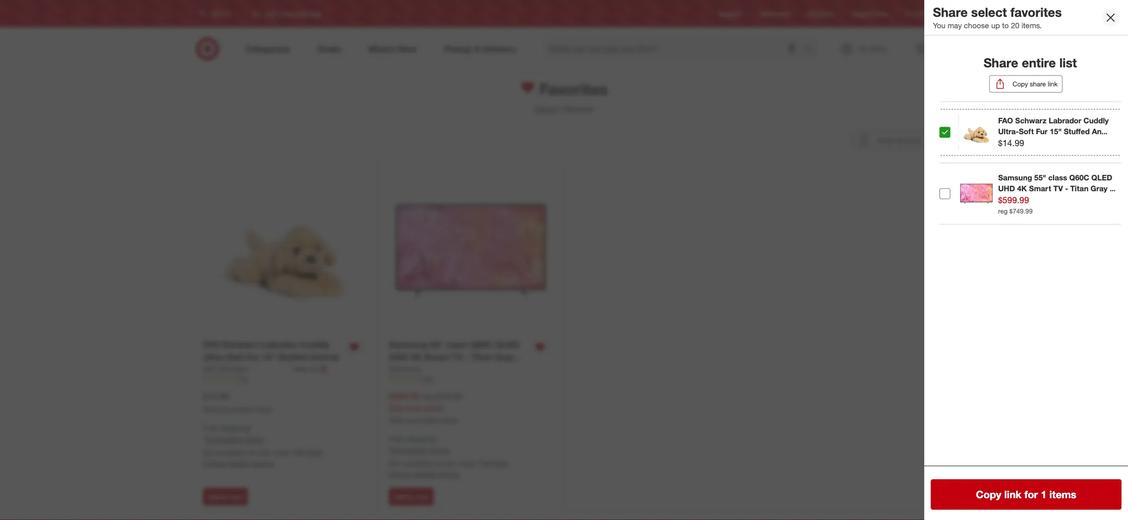 Task type: describe. For each thing, give the bounding box(es) containing it.
fao for fao schwarz labrador cuddly ultra-soft fur 15" stuffed an... $14.99
[[999, 116, 1014, 125]]

reg inside $599.99 reg $749.99 sale ends today when purchased online
[[422, 392, 433, 402]]

schwarz for fao schwarz labrador cuddly ultra-soft fur 15" stuffed an... $14.99
[[1016, 116, 1047, 125]]

new
[[294, 364, 309, 374]]

samsung for samsung 55" class q60c qled uhd 4k smart tv - titan gray ... $599.99 reg $749.99
[[999, 173, 1033, 182]]

1 vertical spatial link
[[1005, 489, 1022, 501]]

262 link
[[389, 375, 553, 384]]

copy link for 1 items button
[[932, 480, 1122, 510]]

sale
[[389, 403, 404, 413]]

search
[[800, 45, 826, 55]]

share favorites
[[878, 136, 922, 145]]

when inside $14.99 when purchased online
[[203, 406, 220, 414]]

jose for stuffed
[[273, 448, 289, 457]]

share favorites button
[[853, 132, 928, 149]]

target circle
[[852, 9, 888, 18]]

check for samsung 55" class q60c qled uhd 4k smart tv - titan gray (qn55q60c)
[[389, 470, 411, 479]]

may
[[948, 21, 963, 30]]

weekly
[[760, 9, 781, 18]]

uhd for samsung 55" class q60c qled uhd 4k smart tv - titan gray ... $599.99 reg $749.99
[[999, 184, 1016, 193]]

add to cart for samsung 55" class q60c qled uhd 4k smart tv - titan gray (qn55q60c)
[[394, 493, 429, 501]]

labrador for animal
[[261, 340, 298, 350]]

today
[[425, 403, 444, 413]]

samsung for samsung 55" class q60c qled uhd 4k smart tv - titan gray (qn55q60c)
[[389, 340, 428, 350]]

target for target circle
[[852, 9, 869, 18]]

available for samsung 55" class q60c qled uhd 4k smart tv - titan gray (qn55q60c)
[[403, 459, 433, 468]]

tv for (qn55q60c)
[[452, 352, 463, 363]]

an...
[[1093, 127, 1108, 136]]

share
[[1031, 80, 1047, 88]]

stuffed for an...
[[1065, 127, 1091, 136]]

55" for samsung 55" class q60c qled uhd 4k smart tv - titan gray ... $599.99 reg $749.99
[[1035, 173, 1047, 182]]

copy share link
[[1013, 80, 1059, 88]]

qled for samsung 55" class q60c qled uhd 4k smart tv - titan gray ... $599.99 reg $749.99
[[1092, 173, 1113, 182]]

add to cart button for samsung 55" class q60c qled uhd 4k smart tv - titan gray (qn55q60c)
[[389, 488, 434, 506]]

smart for samsung 55" class q60c qled uhd 4k smart tv - titan gray (qn55q60c)
[[424, 352, 450, 363]]

- for ...
[[1066, 184, 1069, 193]]

q60c for samsung 55" class q60c qled uhd 4k smart tv - titan gray ... $599.99 reg $749.99
[[1070, 173, 1090, 182]]

(qn55q60c)
[[389, 365, 440, 375]]

share for share select favorites you may choose up to 20 items.
[[934, 4, 969, 20]]

not for samsung 55" class q60c qled uhd 4k smart tv - titan gray (qn55q60c)
[[389, 459, 401, 468]]

target circle link
[[852, 9, 888, 18]]

target link
[[535, 104, 556, 114]]

target / favorites
[[535, 104, 594, 114]]

fao schwarz
[[203, 364, 249, 374]]

for
[[1025, 489, 1039, 501]]

add to cart for fao schwarz labrador cuddly ultra-soft fur 15" stuffed animal
[[208, 493, 243, 501]]

copy link for 1 items
[[977, 489, 1077, 501]]

free for fao schwarz labrador cuddly ultra-soft fur 15" stuffed animal
[[203, 424, 218, 433]]

stores for smart
[[439, 470, 460, 479]]

to for fao schwarz labrador cuddly ultra-soft fur 15" stuffed animal
[[222, 493, 228, 501]]

list
[[1060, 55, 1078, 71]]

stores
[[920, 9, 939, 18]]

4k for samsung 55" class q60c qled uhd 4k smart tv - titan gray ... $599.99 reg $749.99
[[1018, 184, 1028, 193]]

$599.99 inside $599.99 reg $749.99 sale ends today when purchased online
[[389, 391, 420, 402]]

you
[[934, 21, 946, 30]]

712 link
[[203, 375, 367, 384]]

samsung for samsung
[[389, 364, 421, 374]]

nearby for fao schwarz labrador cuddly ultra-soft fur 15" stuffed animal
[[227, 459, 251, 468]]

¬
[[320, 364, 327, 374]]

redcard
[[808, 9, 834, 18]]

262
[[423, 375, 434, 383]]

cuddly for animal
[[301, 340, 330, 350]]

registry
[[718, 9, 743, 18]]

1 horizontal spatial link
[[1049, 80, 1059, 88]]

target for target / favorites
[[535, 104, 556, 114]]

schwarz for fao schwarz
[[220, 364, 249, 374]]

- for (qn55q60c)
[[466, 352, 469, 363]]

new at ¬
[[294, 364, 327, 374]]

items.
[[1022, 21, 1043, 30]]

check for fao schwarz labrador cuddly ultra-soft fur 15" stuffed animal
[[203, 459, 225, 468]]

FAO Schwarz Labrador Cuddly Ultra-Soft Fur 15" Stuffed Animal, price: $14.99  checkbox
[[940, 127, 951, 138]]

cart for fao schwarz labrador cuddly ultra-soft fur 15" stuffed animal
[[230, 493, 243, 501]]

0 vertical spatial favorites
[[535, 79, 608, 99]]

/
[[558, 104, 561, 114]]

uhd for samsung 55" class q60c qled uhd 4k smart tv - titan gray (qn55q60c)
[[389, 352, 408, 363]]

ultra- for fao schwarz labrador cuddly ultra-soft fur 15" stuffed animal
[[203, 352, 227, 363]]

free shipping * * exclusions apply. not available at san jose oakridge check nearby stores for 15"
[[203, 424, 322, 468]]

free for samsung 55" class q60c qled uhd 4k smart tv - titan gray (qn55q60c)
[[389, 434, 404, 444]]

$14.99 inside $14.99 when purchased online
[[203, 391, 229, 402]]

55" for samsung 55" class q60c qled uhd 4k smart tv - titan gray (qn55q60c)
[[430, 340, 444, 350]]

fur for fao schwarz labrador cuddly ultra-soft fur 15" stuffed an... $14.99
[[1037, 127, 1048, 136]]

share select favorites you may choose up to 20 items.
[[934, 4, 1063, 30]]

samsung 55" class q60c qled uhd 4k smart tv - titan gray (qn55q60c) link
[[389, 339, 528, 375]]

at for fao schwarz labrador cuddly ultra-soft fur 15" stuffed animal
[[249, 448, 256, 457]]

ad
[[783, 9, 791, 18]]

available for fao schwarz labrador cuddly ultra-soft fur 15" stuffed animal
[[217, 448, 247, 457]]

fao schwarz labrador cuddly ultra-soft fur 15" stuffed animal link
[[203, 339, 342, 364]]

share for share entire list
[[984, 55, 1019, 71]]

1
[[1042, 489, 1047, 501]]

items
[[1050, 489, 1077, 501]]

...
[[1111, 184, 1117, 193]]

shipping for fur
[[220, 424, 249, 433]]

samsung 55" class q60c qled uhd 4k smart tv - titan gray ... $599.99 reg $749.99
[[999, 173, 1117, 215]]

15" for animal
[[262, 352, 276, 363]]

20
[[1012, 21, 1020, 30]]

add for fao schwarz labrador cuddly ultra-soft fur 15" stuffed animal
[[208, 493, 220, 501]]

reg inside samsung 55" class q60c qled uhd 4k smart tv - titan gray ... $599.99 reg $749.99
[[999, 207, 1009, 215]]

$14.99 when purchased online
[[203, 391, 272, 414]]

schwarz for fao schwarz labrador cuddly ultra-soft fur 15" stuffed animal
[[223, 340, 258, 350]]

animal
[[310, 352, 339, 363]]

search button
[[800, 37, 826, 63]]

copy share link button
[[990, 75, 1063, 93]]

samsung link
[[389, 364, 421, 375]]

favorites inside share select favorites you may choose up to 20 items.
[[1011, 4, 1063, 20]]



Task type: vqa. For each thing, say whether or not it's contained in the screenshot.
$3.50 to the top
no



Task type: locate. For each thing, give the bounding box(es) containing it.
favorites left fao schwarz labrador cuddly ultra-soft fur 15" stuffed animal, price: $14.99 option
[[897, 136, 922, 145]]

1 horizontal spatial gray
[[1091, 184, 1108, 193]]

0 horizontal spatial online
[[255, 406, 272, 414]]

1 cart from the left
[[230, 493, 243, 501]]

qled for samsung 55" class q60c qled uhd 4k smart tv - titan gray (qn55q60c)
[[496, 340, 520, 350]]

copy left share
[[1013, 80, 1029, 88]]

0 horizontal spatial $749.99
[[435, 392, 462, 402]]

class inside samsung 55" class q60c qled uhd 4k smart tv - titan gray (qn55q60c)
[[446, 340, 468, 350]]

0 horizontal spatial $599.99
[[389, 391, 420, 402]]

entire
[[1023, 55, 1057, 71]]

to
[[1003, 21, 1010, 30], [222, 493, 228, 501], [408, 493, 414, 501]]

ultra- inside fao schwarz labrador cuddly ultra-soft fur 15" stuffed an... $14.99
[[999, 127, 1020, 136]]

purchased inside $14.99 when purchased online
[[222, 406, 253, 414]]

ultra- up fao schwarz
[[203, 352, 227, 363]]

2 add from the left
[[394, 493, 406, 501]]

dialog
[[925, 0, 1129, 520]]

1 horizontal spatial reg
[[999, 207, 1009, 215]]

free
[[203, 424, 218, 433], [389, 434, 404, 444]]

0 horizontal spatial 55"
[[430, 340, 444, 350]]

0 vertical spatial 15"
[[1051, 127, 1063, 136]]

nearby for samsung 55" class q60c qled uhd 4k smart tv - titan gray (qn55q60c)
[[413, 470, 436, 479]]

4k inside samsung 55" class q60c qled uhd 4k smart tv - titan gray (qn55q60c)
[[411, 352, 422, 363]]

15" inside fao schwarz labrador cuddly ultra-soft fur 15" stuffed an... $14.99
[[1051, 127, 1063, 136]]

san for smart
[[444, 459, 457, 468]]

class for (qn55q60c)
[[446, 340, 468, 350]]

schwarz
[[1016, 116, 1047, 125], [223, 340, 258, 350], [220, 364, 249, 374]]

favorites
[[1011, 4, 1063, 20], [897, 136, 922, 145]]

0 horizontal spatial ultra-
[[203, 352, 227, 363]]

0 horizontal spatial share
[[878, 136, 895, 145]]

0 vertical spatial oakridge
[[291, 448, 322, 457]]

fur for fao schwarz labrador cuddly ultra-soft fur 15" stuffed animal
[[246, 352, 260, 363]]

- left the ...
[[1066, 184, 1069, 193]]

1 vertical spatial $749.99
[[435, 392, 462, 402]]

shipping down $599.99 reg $749.99 sale ends today when purchased online
[[406, 434, 435, 444]]

stores
[[253, 459, 274, 468], [439, 470, 460, 479]]

stuffed
[[1065, 127, 1091, 136], [278, 352, 308, 363]]

0 vertical spatial -
[[1066, 184, 1069, 193]]

soft inside fao schwarz labrador cuddly ultra-soft fur 15" stuffed animal
[[227, 352, 244, 363]]

1 horizontal spatial when
[[389, 417, 406, 425]]

1 horizontal spatial check
[[389, 470, 411, 479]]

1 vertical spatial exclusions apply. link
[[392, 446, 451, 455]]

add to cart
[[208, 493, 243, 501], [394, 493, 429, 501]]

0 horizontal spatial jose
[[273, 448, 289, 457]]

copy inside copy link for 1 items button
[[977, 489, 1002, 501]]

1 vertical spatial fao
[[203, 340, 220, 350]]

uhd inside samsung 55" class q60c qled uhd 4k smart tv - titan gray ... $599.99 reg $749.99
[[999, 184, 1016, 193]]

0 vertical spatial nearby
[[227, 459, 251, 468]]

gray up "262" link at the bottom left of the page
[[495, 352, 514, 363]]

titan
[[1071, 184, 1089, 193], [472, 352, 492, 363]]

1 vertical spatial q60c
[[470, 340, 493, 350]]

$599.99 reg $749.99 sale ends today when purchased online
[[389, 391, 462, 425]]

- inside samsung 55" class q60c qled uhd 4k smart tv - titan gray ... $599.99 reg $749.99
[[1066, 184, 1069, 193]]

check nearby stores button
[[203, 458, 274, 469], [389, 469, 460, 480]]

titan for (qn55q60c)
[[472, 352, 492, 363]]

favorites
[[535, 79, 608, 99], [563, 104, 594, 114]]

share inside share select favorites you may choose up to 20 items.
[[934, 4, 969, 20]]

samsung inside samsung 55" class q60c qled uhd 4k smart tv - titan gray ... $599.99 reg $749.99
[[999, 173, 1033, 182]]

purchased down ends at bottom
[[408, 417, 439, 425]]

fao inside fao schwarz labrador cuddly ultra-soft fur 15" stuffed animal
[[203, 340, 220, 350]]

55" inside samsung 55" class q60c qled uhd 4k smart tv - titan gray (qn55q60c)
[[430, 340, 444, 350]]

1 vertical spatial jose
[[459, 459, 475, 468]]

stuffed inside fao schwarz labrador cuddly ultra-soft fur 15" stuffed an... $14.99
[[1065, 127, 1091, 136]]

1 vertical spatial gray
[[495, 352, 514, 363]]

1 vertical spatial not
[[389, 459, 401, 468]]

exclusions apply. link for samsung 55" class q60c qled uhd 4k smart tv - titan gray (qn55q60c)
[[392, 446, 451, 455]]

schwarz inside fao schwarz labrador cuddly ultra-soft fur 15" stuffed animal
[[223, 340, 258, 350]]

1 horizontal spatial shipping
[[406, 434, 435, 444]]

$749.99
[[1010, 207, 1034, 215], [435, 392, 462, 402]]

shipping for 4k
[[406, 434, 435, 444]]

schwarz inside fao schwarz labrador cuddly ultra-soft fur 15" stuffed an... $14.99
[[1016, 116, 1047, 125]]

jose for tv
[[459, 459, 475, 468]]

check
[[203, 459, 225, 468], [389, 470, 411, 479]]

fur down share
[[1037, 127, 1048, 136]]

smart inside samsung 55" class q60c qled uhd 4k smart tv - titan gray (qn55q60c)
[[424, 352, 450, 363]]

0 horizontal spatial free shipping * * exclusions apply. not available at san jose oakridge check nearby stores
[[203, 424, 322, 468]]

choose
[[965, 21, 990, 30]]

share entire list
[[984, 55, 1078, 71]]

fao schwarz labrador cuddly ultra-soft fur 15" stuffed an... $14.99
[[999, 116, 1110, 148]]

to inside share select favorites you may choose up to 20 items.
[[1003, 21, 1010, 30]]

when down sale
[[389, 417, 406, 425]]

apply. down today
[[430, 446, 451, 455]]

free shipping * * exclusions apply. not available at san jose oakridge check nearby stores down $14.99 when purchased online
[[203, 424, 322, 468]]

15"
[[1051, 127, 1063, 136], [262, 352, 276, 363]]

gray left the ...
[[1091, 184, 1108, 193]]

1 horizontal spatial q60c
[[1070, 173, 1090, 182]]

fao down the copy share link button on the right
[[999, 116, 1014, 125]]

labrador for an...
[[1050, 116, 1082, 125]]

uhd
[[999, 184, 1016, 193], [389, 352, 408, 363]]

nearby
[[227, 459, 251, 468], [413, 470, 436, 479]]

0 vertical spatial favorites
[[1011, 4, 1063, 20]]

0 horizontal spatial 15"
[[262, 352, 276, 363]]

15" for an...
[[1051, 127, 1063, 136]]

find stores link
[[906, 9, 939, 18]]

copy for copy link for 1 items
[[977, 489, 1002, 501]]

0 vertical spatial check
[[203, 459, 225, 468]]

purchased
[[222, 406, 253, 414], [408, 417, 439, 425]]

0 horizontal spatial exclusions apply. link
[[206, 435, 265, 444]]

soft up fao schwarz
[[227, 352, 244, 363]]

cuddly for an...
[[1084, 116, 1110, 125]]

1 vertical spatial when
[[389, 417, 406, 425]]

q60c down fao schwarz labrador cuddly ultra-soft fur 15" stuffed an... $14.99
[[1070, 173, 1090, 182]]

0 vertical spatial fur
[[1037, 127, 1048, 136]]

class up "262" link at the bottom left of the page
[[446, 340, 468, 350]]

0 vertical spatial labrador
[[1050, 116, 1082, 125]]

0 horizontal spatial qled
[[496, 340, 520, 350]]

0 horizontal spatial reg
[[422, 392, 433, 402]]

-
[[1066, 184, 1069, 193], [466, 352, 469, 363]]

schwarz up 712
[[220, 364, 249, 374]]

exclusions apply. link down $599.99 reg $749.99 sale ends today when purchased online
[[392, 446, 451, 455]]

samsung 55" class q60c qled uhd 4k smart tv - titan gray (qn55q60c)
[[389, 340, 520, 375]]

purchased inside $599.99 reg $749.99 sale ends today when purchased online
[[408, 417, 439, 425]]

shipping down $14.99 when purchased online
[[220, 424, 249, 433]]

fao for fao schwarz
[[203, 364, 217, 374]]

0 horizontal spatial stuffed
[[278, 352, 308, 363]]

1 vertical spatial stores
[[439, 470, 460, 479]]

tv inside samsung 55" class q60c qled uhd 4k smart tv - titan gray (qn55q60c)
[[452, 352, 463, 363]]

fur inside fao schwarz labrador cuddly ultra-soft fur 15" stuffed an... $14.99
[[1037, 127, 1048, 136]]

$599.99
[[999, 195, 1030, 205], [389, 391, 420, 402]]

1 horizontal spatial jose
[[459, 459, 475, 468]]

target left the circle
[[852, 9, 869, 18]]

schwarz inside fao schwarz link
[[220, 364, 249, 374]]

free down sale
[[389, 434, 404, 444]]

fur
[[1037, 127, 1048, 136], [246, 352, 260, 363]]

tv inside samsung 55" class q60c qled uhd 4k smart tv - titan gray ... $599.99 reg $749.99
[[1054, 184, 1064, 193]]

0 horizontal spatial nearby
[[227, 459, 251, 468]]

class for ...
[[1049, 173, 1068, 182]]

1 horizontal spatial add to cart button
[[389, 488, 434, 506]]

0 vertical spatial cuddly
[[1084, 116, 1110, 125]]

1 horizontal spatial cart
[[416, 493, 429, 501]]

samsung 55" class q60c qled uhd 4k smart tv - titan gray (qn55q60c) image
[[389, 168, 553, 333], [389, 168, 553, 333]]

registry link
[[718, 9, 743, 18]]

1 vertical spatial favorites
[[563, 104, 594, 114]]

qled up the ...
[[1092, 173, 1113, 182]]

tv
[[1054, 184, 1064, 193], [452, 352, 463, 363]]

gray inside samsung 55" class q60c qled uhd 4k smart tv - titan gray (qn55q60c)
[[495, 352, 514, 363]]

qled up "262" link at the bottom left of the page
[[496, 340, 520, 350]]

q60c
[[1070, 173, 1090, 182], [470, 340, 493, 350]]

fao
[[999, 116, 1014, 125], [203, 340, 220, 350], [203, 364, 217, 374]]

exclusions down ends at bottom
[[392, 446, 428, 455]]

at
[[311, 364, 318, 374], [249, 448, 256, 457], [435, 459, 442, 468]]

jose
[[273, 448, 289, 457], [459, 459, 475, 468]]

0 vertical spatial ultra-
[[999, 127, 1020, 136]]

link right share
[[1049, 80, 1059, 88]]

titan for ...
[[1071, 184, 1089, 193]]

1 horizontal spatial soft
[[1020, 127, 1035, 136]]

$749.99 inside samsung 55" class q60c qled uhd 4k smart tv - titan gray ... $599.99 reg $749.99
[[1010, 207, 1034, 215]]

oakridge
[[291, 448, 322, 457], [477, 459, 508, 468]]

soft inside fao schwarz labrador cuddly ultra-soft fur 15" stuffed an... $14.99
[[1020, 127, 1035, 136]]

What can we help you find? suggestions appear below search field
[[543, 37, 808, 61]]

0 horizontal spatial purchased
[[222, 406, 253, 414]]

1 horizontal spatial share
[[934, 4, 969, 20]]

fao up fao schwarz
[[203, 340, 220, 350]]

0 horizontal spatial add
[[208, 493, 220, 501]]

0 horizontal spatial titan
[[472, 352, 492, 363]]

1 add to cart from the left
[[208, 493, 243, 501]]

q60c inside samsung 55" class q60c qled uhd 4k smart tv - titan gray ... $599.99 reg $749.99
[[1070, 173, 1090, 182]]

q60c for samsung 55" class q60c qled uhd 4k smart tv - titan gray (qn55q60c)
[[470, 340, 493, 350]]

1 horizontal spatial target
[[852, 9, 869, 18]]

online down 712 link
[[255, 406, 272, 414]]

1 vertical spatial purchased
[[408, 417, 439, 425]]

when down fao schwarz
[[203, 406, 220, 414]]

favorites right / at the top left of page
[[563, 104, 594, 114]]

1 add to cart button from the left
[[203, 488, 248, 506]]

samsung 55&#34; class q60c qled uhd 4k smart tv - titan gray (qn55q60c) image
[[960, 176, 995, 212], [960, 176, 995, 212]]

- up "262" link at the bottom left of the page
[[466, 352, 469, 363]]

cuddly inside fao schwarz labrador cuddly ultra-soft fur 15" stuffed an... $14.99
[[1084, 116, 1110, 125]]

stuffed up new
[[278, 352, 308, 363]]

1 vertical spatial soft
[[227, 352, 244, 363]]

1 vertical spatial class
[[446, 340, 468, 350]]

share inside button
[[878, 136, 895, 145]]

1 vertical spatial nearby
[[413, 470, 436, 479]]

- inside samsung 55" class q60c qled uhd 4k smart tv - titan gray (qn55q60c)
[[466, 352, 469, 363]]

1 vertical spatial 4k
[[411, 352, 422, 363]]

1 horizontal spatial $749.99
[[1010, 207, 1034, 215]]

q60c inside samsung 55" class q60c qled uhd 4k smart tv - titan gray (qn55q60c)
[[470, 340, 493, 350]]

titan up "262" link at the bottom left of the page
[[472, 352, 492, 363]]

1 vertical spatial 55"
[[430, 340, 444, 350]]

1 vertical spatial san
[[444, 459, 457, 468]]

favorites inside button
[[897, 136, 922, 145]]

stores for 15"
[[253, 459, 274, 468]]

1 horizontal spatial add to cart
[[394, 493, 429, 501]]

2 cart from the left
[[416, 493, 429, 501]]

1 vertical spatial titan
[[472, 352, 492, 363]]

0 horizontal spatial favorites
[[897, 136, 922, 145]]

55" up (qn55q60c)
[[430, 340, 444, 350]]

0 horizontal spatial $14.99
[[203, 391, 229, 402]]

fao up $14.99 when purchased online
[[203, 364, 217, 374]]

smart for samsung 55" class q60c qled uhd 4k smart tv - titan gray ... $599.99 reg $749.99
[[1030, 184, 1052, 193]]

0 horizontal spatial add to cart
[[208, 493, 243, 501]]

1 horizontal spatial free shipping * * exclusions apply. not available at san jose oakridge check nearby stores
[[389, 434, 508, 479]]

exclusions apply. link for fao schwarz labrador cuddly ultra-soft fur 15" stuffed animal
[[206, 435, 265, 444]]

samsung
[[999, 173, 1033, 182], [389, 340, 428, 350], [389, 364, 421, 374]]

select
[[972, 4, 1008, 20]]

$749.99 inside $599.99 reg $749.99 sale ends today when purchased online
[[435, 392, 462, 402]]

4k for samsung 55" class q60c qled uhd 4k smart tv - titan gray (qn55q60c)
[[411, 352, 422, 363]]

fao schwarz labrador cuddly ultra-soft fur 15&#34; stuffed animal image
[[960, 115, 995, 150], [960, 115, 995, 150]]

2 add to cart button from the left
[[389, 488, 434, 506]]

apply. for smart
[[430, 446, 451, 455]]

gray
[[1091, 184, 1108, 193], [495, 352, 514, 363]]

fao for fao schwarz labrador cuddly ultra-soft fur 15" stuffed animal
[[203, 340, 220, 350]]

apply. down $14.99 when purchased online
[[244, 435, 265, 444]]

samsung inside samsung 55" class q60c qled uhd 4k smart tv - titan gray (qn55q60c)
[[389, 340, 428, 350]]

fao schwarz labrador cuddly ultra-soft fur 15" stuffed animal
[[203, 340, 339, 363]]

0 vertical spatial soft
[[1020, 127, 1035, 136]]

fao inside fao schwarz labrador cuddly ultra-soft fur 15" stuffed an... $14.99
[[999, 116, 1014, 125]]

weekly ad link
[[760, 9, 791, 18]]

Samsung 55" class Q60C QLED UHD 4K Smart TV - Titan Gray (QN55Q60C), price: $599.99 reg $749.99 checkbox
[[940, 188, 951, 199]]

smart inside samsung 55" class q60c qled uhd 4k smart tv - titan gray ... $599.99 reg $749.99
[[1030, 184, 1052, 193]]

1 vertical spatial check
[[389, 470, 411, 479]]

labrador up new
[[261, 340, 298, 350]]

gray for samsung 55" class q60c qled uhd 4k smart tv - titan gray ... $599.99 reg $749.99
[[1091, 184, 1108, 193]]

0 horizontal spatial stores
[[253, 459, 274, 468]]

share
[[934, 4, 969, 20], [984, 55, 1019, 71], [878, 136, 895, 145]]

dialog containing share select favorites
[[925, 0, 1129, 520]]

soft for fao schwarz labrador cuddly ultra-soft fur 15" stuffed an... $14.99
[[1020, 127, 1035, 136]]

to for samsung 55" class q60c qled uhd 4k smart tv - titan gray (qn55q60c)
[[408, 493, 414, 501]]

0 horizontal spatial cuddly
[[301, 340, 330, 350]]

target left / at the top left of page
[[535, 104, 556, 114]]

at inside the new at ¬
[[311, 364, 318, 374]]

copy
[[1013, 80, 1029, 88], [977, 489, 1002, 501]]

link left for
[[1005, 489, 1022, 501]]

add
[[208, 493, 220, 501], [394, 493, 406, 501]]

online inside $599.99 reg $749.99 sale ends today when purchased online
[[441, 417, 458, 425]]

4k inside samsung 55" class q60c qled uhd 4k smart tv - titan gray ... $599.99 reg $749.99
[[1018, 184, 1028, 193]]

qled inside samsung 55" class q60c qled uhd 4k smart tv - titan gray (qn55q60c)
[[496, 340, 520, 350]]

not for fao schwarz labrador cuddly ultra-soft fur 15" stuffed animal
[[203, 448, 215, 457]]

titan inside samsung 55" class q60c qled uhd 4k smart tv - titan gray (qn55q60c)
[[472, 352, 492, 363]]

up
[[992, 21, 1001, 30]]

class inside samsung 55" class q60c qled uhd 4k smart tv - titan gray ... $599.99 reg $749.99
[[1049, 173, 1068, 182]]

0 vertical spatial link
[[1049, 80, 1059, 88]]

0 horizontal spatial uhd
[[389, 352, 408, 363]]

1 vertical spatial stuffed
[[278, 352, 308, 363]]

labrador inside fao schwarz labrador cuddly ultra-soft fur 15" stuffed animal
[[261, 340, 298, 350]]

share for share favorites
[[878, 136, 895, 145]]

tv for ...
[[1054, 184, 1064, 193]]

fur up fao schwarz link
[[246, 352, 260, 363]]

shipping
[[220, 424, 249, 433], [406, 434, 435, 444]]

online inside $14.99 when purchased online
[[255, 406, 272, 414]]

0 horizontal spatial cart
[[230, 493, 243, 501]]

0 vertical spatial san
[[258, 448, 271, 457]]

at for samsung 55" class q60c qled uhd 4k smart tv - titan gray (qn55q60c)
[[435, 459, 442, 468]]

free shipping * * exclusions apply. not available at san jose oakridge check nearby stores
[[203, 424, 322, 468], [389, 434, 508, 479]]

titan inside samsung 55" class q60c qled uhd 4k smart tv - titan gray ... $599.99 reg $749.99
[[1071, 184, 1089, 193]]

link
[[1049, 80, 1059, 88], [1005, 489, 1022, 501]]

online
[[255, 406, 272, 414], [441, 417, 458, 425]]

1 vertical spatial tv
[[452, 352, 463, 363]]

712
[[237, 375, 248, 383]]

1 horizontal spatial ultra-
[[999, 127, 1020, 136]]

find stores
[[906, 9, 939, 18]]

15" left 'an...'
[[1051, 127, 1063, 136]]

uhd inside samsung 55" class q60c qled uhd 4k smart tv - titan gray (qn55q60c)
[[389, 352, 408, 363]]

1 vertical spatial $14.99
[[203, 391, 229, 402]]

0 vertical spatial class
[[1049, 173, 1068, 182]]

exclusions
[[206, 435, 242, 444], [392, 446, 428, 455]]

exclusions for samsung 55" class q60c qled uhd 4k smart tv - titan gray (qn55q60c)
[[392, 446, 428, 455]]

ultra-
[[999, 127, 1020, 136], [203, 352, 227, 363]]

exclusions for fao schwarz labrador cuddly ultra-soft fur 15" stuffed animal
[[206, 435, 242, 444]]

fao schwarz labrador cuddly ultra-soft fur 15" stuffed animal image
[[203, 168, 367, 333], [203, 168, 367, 333]]

purchased down 712
[[222, 406, 253, 414]]

cuddly up 'an...'
[[1084, 116, 1110, 125]]

0 vertical spatial 4k
[[1018, 184, 1028, 193]]

1 horizontal spatial oakridge
[[477, 459, 508, 468]]

cuddly up 'animal'
[[301, 340, 330, 350]]

1 horizontal spatial not
[[389, 459, 401, 468]]

$599.99 inside samsung 55" class q60c qled uhd 4k smart tv - titan gray ... $599.99 reg $749.99
[[999, 195, 1030, 205]]

0 vertical spatial when
[[203, 406, 220, 414]]

cuddly inside fao schwarz labrador cuddly ultra-soft fur 15" stuffed animal
[[301, 340, 330, 350]]

ends
[[406, 403, 423, 413]]

add to cart button
[[203, 488, 248, 506], [389, 488, 434, 506]]

labrador
[[1050, 116, 1082, 125], [261, 340, 298, 350]]

reg
[[999, 207, 1009, 215], [422, 392, 433, 402]]

0 vertical spatial titan
[[1071, 184, 1089, 193]]

1 horizontal spatial cuddly
[[1084, 116, 1110, 125]]

apply.
[[244, 435, 265, 444], [430, 446, 451, 455]]

ultra- for fao schwarz labrador cuddly ultra-soft fur 15" stuffed an... $14.99
[[999, 127, 1020, 136]]

1 horizontal spatial at
[[311, 364, 318, 374]]

55" down fao schwarz labrador cuddly ultra-soft fur 15" stuffed an... $14.99
[[1035, 173, 1047, 182]]

stuffed left 'an...'
[[1065, 127, 1091, 136]]

1 vertical spatial cuddly
[[301, 340, 330, 350]]

1 vertical spatial smart
[[424, 352, 450, 363]]

when inside $599.99 reg $749.99 sale ends today when purchased online
[[389, 417, 406, 425]]

1 vertical spatial share
[[984, 55, 1019, 71]]

1 horizontal spatial smart
[[1030, 184, 1052, 193]]

1 vertical spatial 15"
[[262, 352, 276, 363]]

find
[[906, 9, 918, 18]]

1 horizontal spatial online
[[441, 417, 458, 425]]

1 horizontal spatial exclusions
[[392, 446, 428, 455]]

soft down the copy share link button on the right
[[1020, 127, 1035, 136]]

0 horizontal spatial soft
[[227, 352, 244, 363]]

stuffed inside fao schwarz labrador cuddly ultra-soft fur 15" stuffed animal
[[278, 352, 308, 363]]

0 horizontal spatial link
[[1005, 489, 1022, 501]]

class down fao schwarz labrador cuddly ultra-soft fur 15" stuffed an... $14.99
[[1049, 173, 1068, 182]]

cart for samsung 55" class q60c qled uhd 4k smart tv - titan gray (qn55q60c)
[[416, 493, 429, 501]]

free shipping * * exclusions apply. not available at san jose oakridge check nearby stores for smart
[[389, 434, 508, 479]]

labrador down copy share link
[[1050, 116, 1082, 125]]

2 add to cart from the left
[[394, 493, 429, 501]]

copy inside button
[[1013, 80, 1029, 88]]

schwarz down copy share link
[[1016, 116, 1047, 125]]

target
[[852, 9, 869, 18], [535, 104, 556, 114]]

15" up fao schwarz link
[[262, 352, 276, 363]]

15" inside fao schwarz labrador cuddly ultra-soft fur 15" stuffed animal
[[262, 352, 276, 363]]

gray for samsung 55" class q60c qled uhd 4k smart tv - titan gray (qn55q60c)
[[495, 352, 514, 363]]

exclusions down $14.99 when purchased online
[[206, 435, 242, 444]]

schwarz up fao schwarz link
[[223, 340, 258, 350]]

san for 15"
[[258, 448, 271, 457]]

favorites up items.
[[1011, 4, 1063, 20]]

available
[[217, 448, 247, 457], [403, 459, 433, 468]]

1 horizontal spatial stores
[[439, 470, 460, 479]]

oakridge for fao schwarz labrador cuddly ultra-soft fur 15" stuffed animal
[[291, 448, 322, 457]]

0 vertical spatial online
[[255, 406, 272, 414]]

copy for copy share link
[[1013, 80, 1029, 88]]

0 vertical spatial reg
[[999, 207, 1009, 215]]

1 add from the left
[[208, 493, 220, 501]]

fur inside fao schwarz labrador cuddly ultra-soft fur 15" stuffed animal
[[246, 352, 260, 363]]

favorites up target / favorites
[[535, 79, 608, 99]]

exclusions apply. link down $14.99 when purchased online
[[206, 435, 265, 444]]

stuffed for animal
[[278, 352, 308, 363]]

labrador inside fao schwarz labrador cuddly ultra-soft fur 15" stuffed an... $14.99
[[1050, 116, 1082, 125]]

1 vertical spatial copy
[[977, 489, 1002, 501]]

check nearby stores button for samsung 55" class q60c qled uhd 4k smart tv - titan gray (qn55q60c)
[[389, 469, 460, 480]]

add to cart button for fao schwarz labrador cuddly ultra-soft fur 15" stuffed animal
[[203, 488, 248, 506]]

smart
[[1030, 184, 1052, 193], [424, 352, 450, 363]]

soft for fao schwarz labrador cuddly ultra-soft fur 15" stuffed animal
[[227, 352, 244, 363]]

1 horizontal spatial san
[[444, 459, 457, 468]]

qled
[[1092, 173, 1113, 182], [496, 340, 520, 350]]

copy left for
[[977, 489, 1002, 501]]

gray inside samsung 55" class q60c qled uhd 4k smart tv - titan gray ... $599.99 reg $749.99
[[1091, 184, 1108, 193]]

$14.99 inside fao schwarz labrador cuddly ultra-soft fur 15" stuffed an... $14.99
[[999, 138, 1025, 148]]

titan left the ...
[[1071, 184, 1089, 193]]

redcard link
[[808, 9, 834, 18]]

0 vertical spatial stores
[[253, 459, 274, 468]]

fao schwarz link
[[203, 364, 292, 375]]

ultra- down the copy share link button on the right
[[999, 127, 1020, 136]]

apply. for 15"
[[244, 435, 265, 444]]

q60c up "262" link at the bottom left of the page
[[470, 340, 493, 350]]

free shipping * * exclusions apply. not available at san jose oakridge check nearby stores down today
[[389, 434, 508, 479]]

1 horizontal spatial 4k
[[1018, 184, 1028, 193]]

ultra- inside fao schwarz labrador cuddly ultra-soft fur 15" stuffed animal
[[203, 352, 227, 363]]

qled inside samsung 55" class q60c qled uhd 4k smart tv - titan gray ... $599.99 reg $749.99
[[1092, 173, 1113, 182]]

0 horizontal spatial add to cart button
[[203, 488, 248, 506]]

55"
[[1035, 173, 1047, 182], [430, 340, 444, 350]]

55" inside samsung 55" class q60c qled uhd 4k smart tv - titan gray ... $599.99 reg $749.99
[[1035, 173, 1047, 182]]

circle
[[871, 9, 888, 18]]

free down $14.99 when purchased online
[[203, 424, 218, 433]]

online down today
[[441, 417, 458, 425]]

add for samsung 55" class q60c qled uhd 4k smart tv - titan gray (qn55q60c)
[[394, 493, 406, 501]]

weekly ad
[[760, 9, 791, 18]]

not
[[203, 448, 215, 457], [389, 459, 401, 468]]

check nearby stores button for fao schwarz labrador cuddly ultra-soft fur 15" stuffed animal
[[203, 458, 274, 469]]

oakridge for samsung 55" class q60c qled uhd 4k smart tv - titan gray (qn55q60c)
[[477, 459, 508, 468]]



